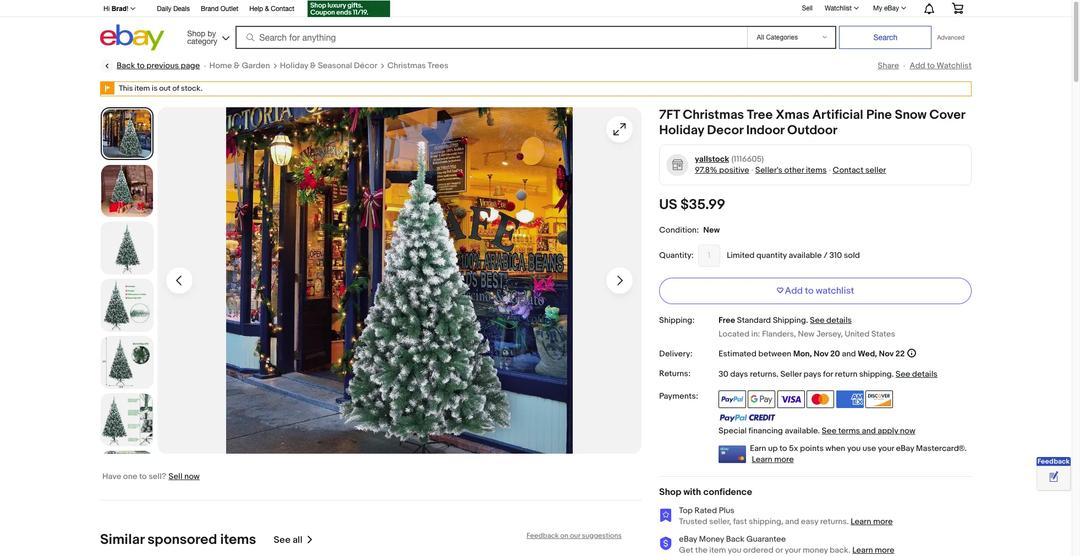 Task type: describe. For each thing, give the bounding box(es) containing it.
feedback for feedback on our suggestions
[[527, 531, 559, 540]]

christmas trees
[[387, 61, 449, 71]]

standard
[[737, 315, 771, 326]]

google pay image
[[748, 391, 776, 408]]

shop for shop with confidence
[[659, 487, 682, 498]]

. for returns
[[777, 369, 779, 380]]

more for earn up to 5x points when you use your ebay mastercard®.
[[775, 455, 794, 465]]

1 vertical spatial watchlist
[[937, 61, 972, 71]]

hi brad !
[[103, 5, 128, 13]]

Search for anything text field
[[237, 27, 746, 48]]

& for contact
[[265, 5, 269, 13]]

(1116605)
[[732, 154, 764, 164]]

7ft christmas tree xmas artificial pine snow cover holiday decor indoor outdoor
[[659, 107, 965, 138]]

cover
[[930, 107, 965, 123]]

paypal image
[[719, 391, 746, 408]]

plus
[[719, 506, 735, 516]]

add for add to watchlist
[[785, 285, 803, 296]]

sold
[[844, 250, 860, 261]]

other
[[785, 165, 804, 175]]

master card image
[[807, 391, 834, 408]]

artificial
[[813, 107, 864, 123]]

1 vertical spatial you
[[728, 546, 742, 556]]

sell inside account navigation
[[802, 4, 813, 12]]

my
[[874, 4, 883, 12]]

page
[[181, 61, 200, 71]]

holiday & seasonal décor link
[[280, 61, 378, 72]]

seller
[[781, 369, 802, 380]]

shop for shop by category
[[187, 29, 206, 38]]

picture 2 of 9 image
[[101, 165, 153, 217]]

limited
[[727, 250, 755, 261]]

and for 20
[[842, 349, 856, 359]]

1 vertical spatial now
[[184, 471, 200, 482]]

our
[[570, 531, 581, 540]]

share
[[878, 61, 899, 71]]

limited quantity available / 310 sold
[[727, 250, 860, 261]]

watchlist
[[816, 285, 854, 296]]

in:
[[752, 329, 760, 340]]

1 horizontal spatial now
[[900, 426, 916, 437]]

tree
[[747, 107, 773, 123]]

your shopping cart image
[[952, 3, 964, 14]]

1 vertical spatial item
[[710, 546, 726, 556]]

is
[[152, 84, 158, 93]]

trusted seller, fast shipping, and easy returns.
[[679, 517, 849, 527]]

contact inside 'help & contact' link
[[271, 5, 294, 13]]

garden
[[242, 61, 270, 71]]

states
[[872, 329, 896, 340]]

similar sponsored items
[[100, 531, 256, 549]]

located
[[719, 329, 750, 340]]

2 vertical spatial ebay
[[679, 535, 697, 545]]

hi
[[103, 5, 110, 13]]

brand
[[201, 5, 219, 13]]

outdoor
[[788, 123, 838, 138]]

& for garden
[[234, 61, 240, 71]]

brand outlet
[[201, 5, 238, 13]]

advanced link
[[932, 26, 970, 48]]

learn for get the item you ordered or your money back.
[[853, 546, 873, 556]]

ebay mastercard image
[[719, 446, 746, 464]]

97.8%
[[695, 165, 718, 175]]

seasonal
[[318, 61, 352, 71]]

stock.
[[181, 84, 203, 93]]

or
[[776, 546, 783, 556]]

with
[[684, 487, 701, 498]]

get
[[679, 546, 694, 556]]

feedback on our suggestions
[[527, 531, 622, 540]]

days
[[731, 369, 748, 380]]

to right the one on the left
[[139, 471, 147, 482]]

one
[[123, 471, 137, 482]]

get the item you ordered or your money back.
[[679, 546, 851, 556]]

daily deals link
[[157, 3, 190, 15]]

See all text field
[[274, 534, 303, 546]]

suggestions
[[582, 531, 622, 540]]

details inside free standard shipping . see details located in: flanders, new jersey, united states
[[827, 315, 852, 326]]

return
[[835, 369, 858, 380]]

ebay inside my ebay link
[[884, 4, 899, 12]]

see up when
[[822, 426, 837, 437]]

sponsored
[[148, 531, 217, 549]]

similar
[[100, 531, 144, 549]]

0 horizontal spatial item
[[135, 84, 150, 93]]

free
[[719, 315, 735, 326]]

this item is out of stock.
[[119, 84, 203, 93]]

to for previous
[[137, 61, 145, 71]]

indoor
[[746, 123, 785, 138]]

decor
[[707, 123, 744, 138]]

help
[[249, 5, 263, 13]]

holiday inside 7ft christmas tree xmas artificial pine snow cover holiday decor indoor outdoor
[[659, 123, 704, 138]]

estimated
[[719, 349, 757, 359]]

shop by category banner
[[97, 0, 972, 53]]

see left all
[[274, 534, 291, 546]]

310
[[830, 250, 842, 261]]

by
[[208, 29, 216, 38]]

account navigation
[[97, 0, 972, 19]]

see inside free standard shipping . see details located in: flanders, new jersey, united states
[[810, 315, 825, 326]]

positive
[[719, 165, 750, 175]]

easy
[[801, 517, 819, 527]]

back to previous page link
[[100, 59, 200, 73]]

0 horizontal spatial new
[[704, 225, 720, 235]]

mon,
[[794, 349, 812, 359]]

sell link
[[797, 4, 818, 12]]

1 vertical spatial your
[[785, 546, 801, 556]]

warning image
[[101, 82, 114, 95]]

rated
[[695, 506, 717, 516]]

advanced
[[938, 34, 965, 41]]

up
[[768, 444, 778, 454]]

returns
[[750, 369, 777, 380]]

shipping
[[860, 369, 892, 380]]

see all
[[274, 534, 303, 546]]

shop by category
[[187, 29, 217, 45]]

ordered
[[744, 546, 774, 556]]

earn up to 5x points when you use your ebay mastercard®.
[[750, 444, 967, 454]]

deals
[[173, 5, 190, 13]]

watchlist inside account navigation
[[825, 4, 852, 12]]

holiday & seasonal décor
[[280, 61, 378, 71]]

with details__icon image for top rated plus
[[659, 508, 673, 522]]

seller's
[[756, 165, 783, 175]]

. for shipping
[[806, 315, 808, 326]]

top rated plus
[[679, 506, 735, 516]]

0 horizontal spatial holiday
[[280, 61, 308, 71]]

available.
[[785, 426, 820, 437]]

7ft christmas tree xmas artificial pine snow cover holiday decor indoor outdoor - picture 1 of 9 image
[[157, 107, 642, 454]]

0 vertical spatial see details link
[[810, 315, 852, 326]]

to for watchlist
[[805, 285, 814, 296]]

20
[[831, 349, 840, 359]]



Task type: locate. For each thing, give the bounding box(es) containing it.
learn more right returns.
[[851, 517, 893, 527]]

shop
[[187, 29, 206, 38], [659, 487, 682, 498]]

picture 5 of 9 image
[[101, 337, 153, 388]]

0 horizontal spatial nov
[[814, 349, 829, 359]]

2 vertical spatial more
[[875, 546, 895, 556]]

sell right sell?
[[169, 471, 183, 482]]

more right back.
[[875, 546, 895, 556]]

to left the 5x
[[780, 444, 787, 454]]

0 vertical spatial more
[[775, 455, 794, 465]]

7ft
[[659, 107, 680, 123]]

learn more link for trusted seller, fast shipping, and easy returns.
[[851, 517, 893, 527]]

2 vertical spatial learn
[[853, 546, 873, 556]]

0 vertical spatial holiday
[[280, 61, 308, 71]]

.
[[806, 315, 808, 326], [777, 369, 779, 380], [892, 369, 894, 380]]

items right other
[[806, 165, 827, 175]]

see up jersey,
[[810, 315, 825, 326]]

learn right returns.
[[851, 517, 872, 527]]

learn more
[[752, 455, 794, 465], [851, 517, 893, 527], [853, 546, 895, 556]]

ebay down 'apply'
[[896, 444, 915, 454]]

Quantity: text field
[[698, 245, 720, 267]]

details up jersey,
[[827, 315, 852, 326]]

fast
[[733, 517, 747, 527]]

feedback for feedback
[[1038, 457, 1070, 466]]

holiday right garden
[[280, 61, 308, 71]]

to left watchlist
[[805, 285, 814, 296]]

wed,
[[858, 349, 877, 359]]

0 vertical spatial add
[[910, 61, 926, 71]]

yallstock image
[[666, 154, 689, 176]]

nov
[[814, 349, 829, 359], [879, 349, 894, 359]]

brand outlet link
[[201, 3, 238, 15]]

1 vertical spatial see details link
[[896, 369, 938, 380]]

back up this
[[117, 61, 135, 71]]

you down ebay money back guarantee
[[728, 546, 742, 556]]

1 horizontal spatial see details link
[[896, 369, 938, 380]]

shipping
[[773, 315, 806, 326]]

quantity:
[[659, 250, 694, 261]]

picture 3 of 9 image
[[101, 222, 153, 274]]

learn more link right back.
[[853, 546, 895, 556]]

1 vertical spatial more
[[873, 517, 893, 527]]

1 vertical spatial add
[[785, 285, 803, 296]]

0 vertical spatial item
[[135, 84, 150, 93]]

feedback on our suggestions link
[[527, 531, 622, 540]]

visa image
[[778, 391, 805, 408]]

sell now link
[[169, 471, 200, 482]]

97.8% positive link
[[695, 165, 750, 175]]

back
[[117, 61, 135, 71], [726, 535, 745, 545]]

0 vertical spatial back
[[117, 61, 135, 71]]

. left the seller
[[777, 369, 779, 380]]

returns:
[[659, 369, 691, 379]]

mastercard®.
[[916, 444, 967, 454]]

1 horizontal spatial items
[[806, 165, 827, 175]]

1 vertical spatial details
[[912, 369, 938, 380]]

learn right back.
[[853, 546, 873, 556]]

2 horizontal spatial and
[[862, 426, 876, 437]]

1 horizontal spatial sell
[[802, 4, 813, 12]]

trusted
[[679, 517, 708, 527]]

0 horizontal spatial your
[[785, 546, 801, 556]]

to
[[137, 61, 145, 71], [928, 61, 935, 71], [805, 285, 814, 296], [780, 444, 787, 454], [139, 471, 147, 482]]

1 vertical spatial learn more link
[[851, 517, 893, 527]]

home & garden
[[209, 61, 270, 71]]

back down 'fast'
[[726, 535, 745, 545]]

. up discover image
[[892, 369, 894, 380]]

apply
[[878, 426, 899, 437]]

nov left the 22
[[879, 349, 894, 359]]

picture 4 of 9 image
[[101, 279, 153, 331]]

american express image
[[836, 391, 864, 408]]

have one to sell? sell now
[[102, 471, 200, 482]]

0 horizontal spatial feedback
[[527, 531, 559, 540]]

1 horizontal spatial christmas
[[683, 107, 744, 123]]

learn more link for get the item you ordered or your money back.
[[853, 546, 895, 556]]

1 horizontal spatial feedback
[[1038, 457, 1070, 466]]

discover image
[[866, 391, 893, 408]]

contact right help
[[271, 5, 294, 13]]

condition: new
[[659, 225, 720, 235]]

christmas inside 7ft christmas tree xmas artificial pine snow cover holiday decor indoor outdoor
[[683, 107, 744, 123]]

to left previous
[[137, 61, 145, 71]]

learn more for earn up to 5x points when you use your ebay mastercard®.
[[752, 455, 794, 465]]

0 horizontal spatial christmas
[[387, 61, 426, 71]]

learn more down up
[[752, 455, 794, 465]]

items for seller's other items
[[806, 165, 827, 175]]

0 vertical spatial shop
[[187, 29, 206, 38]]

1 horizontal spatial shop
[[659, 487, 682, 498]]

items left see all text box at the bottom left of the page
[[220, 531, 256, 549]]

help & contact
[[249, 5, 294, 13]]

available
[[789, 250, 822, 261]]

now right sell?
[[184, 471, 200, 482]]

learn down "earn"
[[752, 455, 773, 465]]

/
[[824, 250, 828, 261]]

1 vertical spatial christmas
[[683, 107, 744, 123]]

nov left 20
[[814, 349, 829, 359]]

add for add to watchlist
[[910, 61, 926, 71]]

2 nov from the left
[[879, 349, 894, 359]]

us $35.99
[[659, 196, 726, 213]]

shop left "with"
[[659, 487, 682, 498]]

to for watchlist
[[928, 61, 935, 71]]

2 vertical spatial learn more
[[853, 546, 895, 556]]

0 vertical spatial learn more
[[752, 455, 794, 465]]

money
[[803, 546, 828, 556]]

0 vertical spatial your
[[878, 444, 894, 454]]

1 horizontal spatial you
[[847, 444, 861, 454]]

items for similar sponsored items
[[220, 531, 256, 549]]

holiday up yallstock image
[[659, 123, 704, 138]]

see details link
[[810, 315, 852, 326], [896, 369, 938, 380]]

learn more link right returns.
[[851, 517, 893, 527]]

1 horizontal spatial and
[[842, 349, 856, 359]]

0 vertical spatial with details__icon image
[[659, 508, 673, 522]]

1 horizontal spatial your
[[878, 444, 894, 454]]

learn more right back.
[[853, 546, 895, 556]]

with details__icon image left the top
[[659, 508, 673, 522]]

1 vertical spatial new
[[798, 329, 815, 340]]

to down "advanced" link
[[928, 61, 935, 71]]

. inside free standard shipping . see details located in: flanders, new jersey, united states
[[806, 315, 808, 326]]

item down money
[[710, 546, 726, 556]]

yallstock (1116605)
[[695, 154, 764, 164]]

décor
[[354, 61, 378, 71]]

new up mon,
[[798, 329, 815, 340]]

add
[[910, 61, 926, 71], [785, 285, 803, 296]]

new up quantity: text field
[[704, 225, 720, 235]]

1 horizontal spatial item
[[710, 546, 726, 556]]

you left "use"
[[847, 444, 861, 454]]

2 vertical spatial learn more link
[[853, 546, 895, 556]]

picture 6 of 9 image
[[101, 394, 153, 446]]

0 horizontal spatial you
[[728, 546, 742, 556]]

sell left watchlist link
[[802, 4, 813, 12]]

points
[[800, 444, 824, 454]]

shop inside shop by category
[[187, 29, 206, 38]]

add right share
[[910, 61, 926, 71]]

!
[[127, 5, 128, 13]]

learn more for get the item you ordered or your money back.
[[853, 546, 895, 556]]

christmas left trees
[[387, 61, 426, 71]]

and for terms
[[862, 426, 876, 437]]

more right returns.
[[873, 517, 893, 527]]

0 horizontal spatial contact
[[271, 5, 294, 13]]

1 nov from the left
[[814, 349, 829, 359]]

see down the 22
[[896, 369, 911, 380]]

0 vertical spatial contact
[[271, 5, 294, 13]]

2 horizontal spatial .
[[892, 369, 894, 380]]

estimated between mon, nov 20 and wed, nov 22
[[719, 349, 905, 359]]

& right help
[[265, 5, 269, 13]]

use
[[863, 444, 876, 454]]

learn for trusted seller, fast shipping, and easy returns.
[[851, 517, 872, 527]]

ebay right my
[[884, 4, 899, 12]]

holiday
[[280, 61, 308, 71], [659, 123, 704, 138]]

1 horizontal spatial &
[[265, 5, 269, 13]]

. down add to watchlist button
[[806, 315, 808, 326]]

free standard shipping . see details located in: flanders, new jersey, united states
[[719, 315, 896, 340]]

with details__icon image left "get"
[[659, 537, 673, 551]]

when
[[826, 444, 846, 454]]

& for seasonal
[[310, 61, 316, 71]]

& inside account navigation
[[265, 5, 269, 13]]

1 vertical spatial contact
[[833, 165, 864, 175]]

1 horizontal spatial add
[[910, 61, 926, 71]]

special
[[719, 426, 747, 437]]

1 vertical spatial back
[[726, 535, 745, 545]]

christmas
[[387, 61, 426, 71], [683, 107, 744, 123]]

shop left by
[[187, 29, 206, 38]]

now
[[900, 426, 916, 437], [184, 471, 200, 482]]

0 horizontal spatial now
[[184, 471, 200, 482]]

category
[[187, 37, 217, 45]]

$35.99
[[681, 196, 726, 213]]

delivery:
[[659, 349, 693, 359]]

0 horizontal spatial items
[[220, 531, 256, 549]]

None submit
[[840, 26, 932, 49]]

guarantee
[[747, 535, 786, 545]]

learn more link for earn up to 5x points when you use your ebay mastercard®.
[[752, 455, 794, 465]]

item left the is
[[135, 84, 150, 93]]

0 vertical spatial learn
[[752, 455, 773, 465]]

previous
[[147, 61, 179, 71]]

top
[[679, 506, 693, 516]]

1 horizontal spatial contact
[[833, 165, 864, 175]]

learn for earn up to 5x points when you use your ebay mastercard®.
[[752, 455, 773, 465]]

0 horizontal spatial add
[[785, 285, 803, 296]]

0 vertical spatial watchlist
[[825, 4, 852, 12]]

confidence
[[704, 487, 753, 498]]

1 vertical spatial learn
[[851, 517, 872, 527]]

0 vertical spatial sell
[[802, 4, 813, 12]]

christmas right 7ft
[[683, 107, 744, 123]]

2 vertical spatial and
[[785, 517, 799, 527]]

0 horizontal spatial details
[[827, 315, 852, 326]]

& left seasonal
[[310, 61, 316, 71]]

new inside free standard shipping . see details located in: flanders, new jersey, united states
[[798, 329, 815, 340]]

watchlist
[[825, 4, 852, 12], [937, 61, 972, 71]]

add to watchlist link
[[910, 61, 972, 71]]

picture 1 of 9 image
[[102, 108, 152, 159]]

& right 'home'
[[234, 61, 240, 71]]

with details__icon image for ebay money back guarantee
[[659, 537, 673, 551]]

my ebay
[[874, 4, 899, 12]]

see details link up jersey,
[[810, 315, 852, 326]]

between
[[759, 349, 792, 359]]

add inside button
[[785, 285, 803, 296]]

see all link
[[274, 531, 314, 549]]

2 horizontal spatial &
[[310, 61, 316, 71]]

and up "use"
[[862, 426, 876, 437]]

have
[[102, 471, 121, 482]]

1 vertical spatial and
[[862, 426, 876, 437]]

learn more link down up
[[752, 455, 794, 465]]

0 vertical spatial you
[[847, 444, 861, 454]]

sell?
[[149, 471, 166, 482]]

1 vertical spatial with details__icon image
[[659, 537, 673, 551]]

see details link down the 22
[[896, 369, 938, 380]]

1 horizontal spatial .
[[806, 315, 808, 326]]

terms
[[839, 426, 860, 437]]

more down the 5x
[[775, 455, 794, 465]]

out
[[159, 84, 171, 93]]

0 vertical spatial new
[[704, 225, 720, 235]]

none submit inside shop by category banner
[[840, 26, 932, 49]]

outlet
[[221, 5, 238, 13]]

seller's other items link
[[756, 165, 827, 175]]

your
[[878, 444, 894, 454], [785, 546, 801, 556]]

now right 'apply'
[[900, 426, 916, 437]]

1 vertical spatial ebay
[[896, 444, 915, 454]]

get the coupon image
[[308, 1, 390, 17]]

0 horizontal spatial see details link
[[810, 315, 852, 326]]

0 horizontal spatial .
[[777, 369, 779, 380]]

and left easy
[[785, 517, 799, 527]]

1 horizontal spatial nov
[[879, 349, 894, 359]]

pine
[[867, 107, 892, 123]]

0 horizontal spatial watchlist
[[825, 4, 852, 12]]

1 horizontal spatial watchlist
[[937, 61, 972, 71]]

this
[[119, 84, 133, 93]]

1 vertical spatial sell
[[169, 471, 183, 482]]

1 vertical spatial feedback
[[527, 531, 559, 540]]

0 horizontal spatial sell
[[169, 471, 183, 482]]

contact seller link
[[833, 165, 886, 175]]

0 vertical spatial now
[[900, 426, 916, 437]]

ebay up "get"
[[679, 535, 697, 545]]

quantity
[[757, 250, 787, 261]]

your right or
[[785, 546, 801, 556]]

money
[[699, 535, 724, 545]]

back to previous page
[[117, 61, 200, 71]]

with details__icon image
[[659, 508, 673, 522], [659, 537, 673, 551]]

watchlist down "advanced" link
[[937, 61, 972, 71]]

add up the shipping
[[785, 285, 803, 296]]

0 vertical spatial christmas
[[387, 61, 426, 71]]

0 vertical spatial ebay
[[884, 4, 899, 12]]

1 horizontal spatial new
[[798, 329, 815, 340]]

seller,
[[709, 517, 732, 527]]

for
[[823, 369, 833, 380]]

shipping,
[[749, 517, 784, 527]]

earn
[[750, 444, 766, 454]]

1 vertical spatial learn more
[[851, 517, 893, 527]]

1 horizontal spatial details
[[912, 369, 938, 380]]

1 with details__icon image from the top
[[659, 508, 673, 522]]

more for get the item you ordered or your money back.
[[875, 546, 895, 556]]

xmas
[[776, 107, 810, 123]]

contact left seller
[[833, 165, 864, 175]]

details
[[827, 315, 852, 326], [912, 369, 938, 380]]

0 vertical spatial details
[[827, 315, 852, 326]]

1 horizontal spatial back
[[726, 535, 745, 545]]

0 horizontal spatial shop
[[187, 29, 206, 38]]

watchlist right sell link
[[825, 4, 852, 12]]

paypal credit image
[[719, 414, 776, 423]]

30 days returns . seller pays for return shipping . see details
[[719, 369, 938, 380]]

0 horizontal spatial and
[[785, 517, 799, 527]]

5x
[[789, 444, 798, 454]]

more for trusted seller, fast shipping, and easy returns.
[[873, 517, 893, 527]]

to inside button
[[805, 285, 814, 296]]

home
[[209, 61, 232, 71]]

1 vertical spatial shop
[[659, 487, 682, 498]]

0 horizontal spatial &
[[234, 61, 240, 71]]

0 vertical spatial and
[[842, 349, 856, 359]]

your right "use"
[[878, 444, 894, 454]]

22
[[896, 349, 905, 359]]

watchlist link
[[819, 2, 864, 15]]

details right shipping on the right of page
[[912, 369, 938, 380]]

shop with confidence
[[659, 487, 753, 498]]

yallstock link
[[695, 154, 730, 165]]

2 with details__icon image from the top
[[659, 537, 673, 551]]

1 horizontal spatial holiday
[[659, 123, 704, 138]]

0 horizontal spatial back
[[117, 61, 135, 71]]

add to watchlist
[[910, 61, 972, 71]]

1 vertical spatial holiday
[[659, 123, 704, 138]]

learn more for trusted seller, fast shipping, and easy returns.
[[851, 517, 893, 527]]

1 vertical spatial items
[[220, 531, 256, 549]]

0 vertical spatial feedback
[[1038, 457, 1070, 466]]

help & contact link
[[249, 3, 294, 15]]

on
[[561, 531, 569, 540]]

0 vertical spatial learn more link
[[752, 455, 794, 465]]

and right 20
[[842, 349, 856, 359]]

0 vertical spatial items
[[806, 165, 827, 175]]



Task type: vqa. For each thing, say whether or not it's contained in the screenshot.
sold
yes



